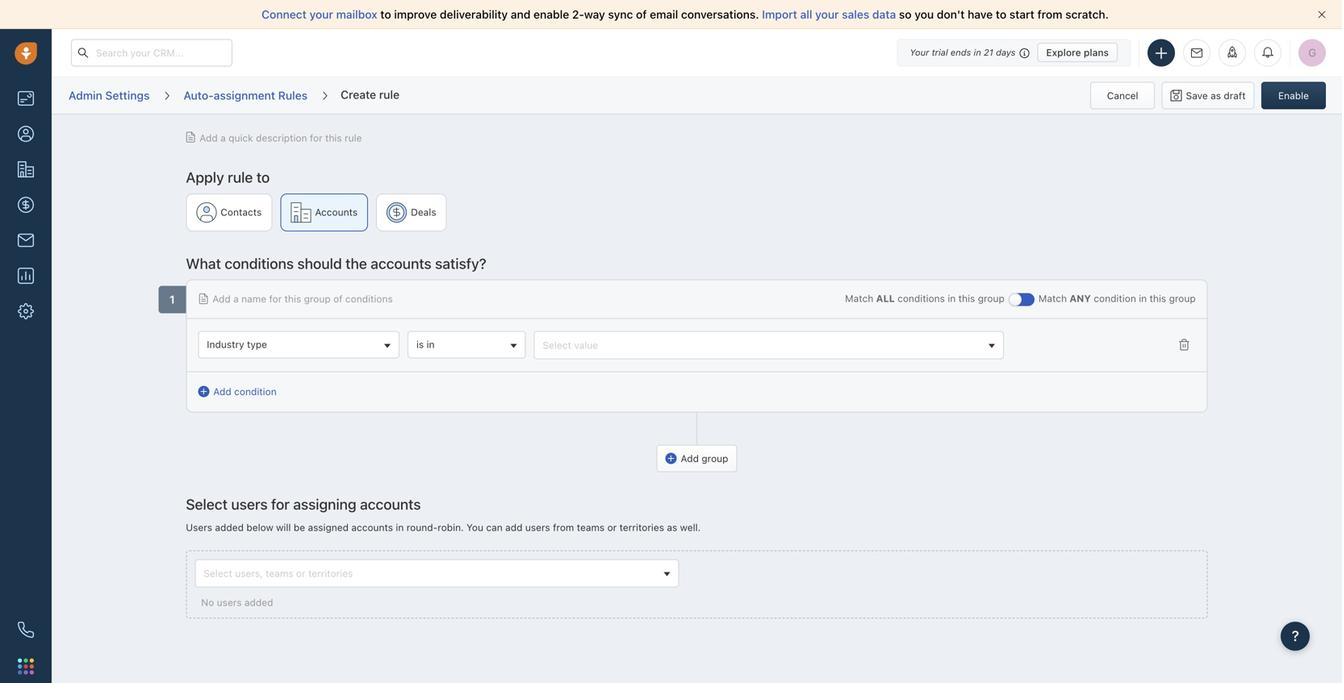 Task type: locate. For each thing, give the bounding box(es) containing it.
1 vertical spatial a
[[233, 293, 239, 305]]

way
[[584, 8, 605, 21]]

rule left -
[[241, 102, 266, 119]]

as inside the save as draft 'button'
[[1211, 90, 1221, 101]]

2 horizontal spatial to
[[996, 8, 1006, 21]]

freshworks switcher image
[[18, 659, 34, 675]]

a for quick
[[220, 132, 226, 144]]

apply
[[186, 169, 224, 186]]

1 horizontal spatial from
[[1037, 8, 1062, 21]]

1 horizontal spatial added
[[244, 597, 273, 609]]

have
[[968, 8, 993, 21]]

a left name on the top
[[233, 293, 239, 305]]

rule for create rule
[[379, 88, 399, 101]]

or
[[607, 522, 617, 533]]

0 vertical spatial users
[[231, 496, 268, 513]]

0 horizontal spatial of
[[333, 293, 343, 305]]

should
[[297, 255, 342, 272]]

close image
[[1318, 10, 1326, 19]]

ends
[[951, 47, 971, 58]]

create
[[341, 88, 376, 101]]

added right no
[[244, 597, 273, 609]]

accounts right assigned
[[351, 522, 393, 533]]

your left mailbox
[[309, 8, 333, 21]]

in right the is on the left
[[427, 339, 435, 350]]

accounts for assigning
[[360, 496, 421, 513]]

conditions right "all"
[[897, 293, 945, 304]]

for down mar
[[310, 132, 323, 144]]

conditions
[[225, 255, 294, 272], [897, 293, 945, 304], [345, 293, 393, 305]]

rule up contacts
[[228, 169, 253, 186]]

be
[[294, 522, 305, 533]]

improve
[[394, 8, 437, 21]]

0 horizontal spatial your
[[309, 8, 333, 21]]

add a name for this group of conditions
[[212, 293, 393, 305]]

from right the start
[[1037, 8, 1062, 21]]

users up below
[[231, 496, 268, 513]]

0 vertical spatial a
[[220, 132, 226, 144]]

-
[[270, 102, 277, 119]]

add down untitled
[[200, 132, 218, 144]]

0 vertical spatial for
[[310, 132, 323, 144]]

1 vertical spatial accounts
[[360, 496, 421, 513]]

rule
[[379, 88, 399, 101], [241, 102, 266, 119], [345, 132, 362, 144], [228, 169, 253, 186]]

your right all
[[815, 8, 839, 21]]

description
[[256, 132, 307, 144]]

as right save
[[1211, 90, 1221, 101]]

add down industry
[[213, 386, 231, 398]]

auto-assignment rules
[[184, 89, 308, 102]]

contacts
[[221, 207, 262, 218]]

accounts
[[315, 207, 358, 218]]

to
[[380, 8, 391, 21], [996, 8, 1006, 21], [256, 169, 270, 186]]

0 vertical spatial as
[[1211, 90, 1221, 101]]

rule down '2024,'
[[345, 132, 362, 144]]

deliverability
[[440, 8, 508, 21]]

admin settings link
[[68, 83, 150, 108]]

1 match from the left
[[845, 293, 873, 304]]

what
[[186, 255, 221, 272]]

2 match from the left
[[1038, 293, 1067, 304]]

explore plans link
[[1037, 43, 1118, 62]]

rule up the 09:33
[[379, 88, 399, 101]]

to left the start
[[996, 8, 1006, 21]]

sync
[[608, 8, 633, 21]]

connect your mailbox to improve deliverability and enable 2-way sync of email conversations. import all your sales data so you don't have to start from scratch.
[[262, 8, 1109, 21]]

conversations.
[[681, 8, 759, 21]]

explore
[[1046, 47, 1081, 58]]

to up contacts
[[256, 169, 270, 186]]

match for match any condition in this group
[[1038, 293, 1067, 304]]

match left 'any'
[[1038, 293, 1067, 304]]

accounts right the the
[[371, 255, 432, 272]]

0 horizontal spatial conditions
[[225, 255, 294, 272]]

match left "all"
[[845, 293, 873, 304]]

1 horizontal spatial your
[[815, 8, 839, 21]]

this
[[325, 132, 342, 144], [958, 293, 975, 304], [1150, 293, 1166, 304], [284, 293, 301, 305]]

0 horizontal spatial match
[[845, 293, 873, 304]]

as left well.
[[667, 522, 677, 533]]

1 vertical spatial as
[[667, 522, 677, 533]]

match for match all conditions in this group
[[845, 293, 873, 304]]

users right no
[[217, 597, 242, 609]]

no
[[201, 597, 214, 609]]

users right add
[[525, 522, 550, 533]]

2 your from the left
[[815, 8, 839, 21]]

as
[[1211, 90, 1221, 101], [667, 522, 677, 533]]

from left teams on the left
[[553, 522, 574, 533]]

0 horizontal spatial added
[[215, 522, 244, 533]]

your
[[309, 8, 333, 21], [815, 8, 839, 21]]

for up the will
[[271, 496, 290, 513]]

this for match all conditions in this group
[[958, 293, 975, 304]]

to right mailbox
[[380, 8, 391, 21]]

2 horizontal spatial conditions
[[897, 293, 945, 304]]

in right "all"
[[948, 293, 956, 304]]

add for add a name for this group of conditions
[[212, 293, 231, 305]]

save as draft
[[1186, 90, 1246, 101]]

add condition link
[[198, 385, 277, 399]]

for
[[310, 132, 323, 144], [269, 293, 282, 305], [271, 496, 290, 513]]

1 vertical spatial added
[[244, 597, 273, 609]]

add up well.
[[681, 453, 699, 465]]

industry type button
[[198, 331, 399, 359]]

users for added
[[217, 597, 242, 609]]

1 horizontal spatial as
[[1211, 90, 1221, 101]]

condition down type
[[234, 386, 277, 398]]

match
[[845, 293, 873, 304], [1038, 293, 1067, 304]]

2 vertical spatial users
[[217, 597, 242, 609]]

condition right 'any'
[[1094, 293, 1136, 304]]

in right 'any'
[[1139, 293, 1147, 304]]

add left name on the top
[[212, 293, 231, 305]]

Search your CRM... text field
[[71, 39, 232, 67]]

1 horizontal spatial of
[[636, 8, 647, 21]]

users
[[186, 522, 212, 533]]

accounts
[[371, 255, 432, 272], [360, 496, 421, 513], [351, 522, 393, 533]]

of down the what conditions should the accounts satisfy?
[[333, 293, 343, 305]]

a for name
[[233, 293, 239, 305]]

of right sync
[[636, 8, 647, 21]]

0 vertical spatial condition
[[1094, 293, 1136, 304]]

1 horizontal spatial match
[[1038, 293, 1067, 304]]

1 horizontal spatial a
[[233, 293, 239, 305]]

conditions down the the
[[345, 293, 393, 305]]

1 vertical spatial from
[[553, 522, 574, 533]]

0 vertical spatial from
[[1037, 8, 1062, 21]]

0 horizontal spatial a
[[220, 132, 226, 144]]

a left quick
[[220, 132, 226, 144]]

condition
[[1094, 293, 1136, 304], [234, 386, 277, 398]]

conditions up name on the top
[[225, 255, 294, 272]]

save as draft button
[[1162, 82, 1255, 109]]

in left round-
[[396, 522, 404, 533]]

enable button
[[1261, 82, 1326, 109]]

name
[[241, 293, 266, 305]]

1 vertical spatial users
[[525, 522, 550, 533]]

what's new image
[[1227, 46, 1238, 58]]

connect your mailbox link
[[262, 8, 380, 21]]

1 vertical spatial for
[[269, 293, 282, 305]]

accounts up round-
[[360, 496, 421, 513]]

for right name on the top
[[269, 293, 282, 305]]

in left 21
[[974, 47, 981, 58]]

group for match any condition in this group
[[1169, 293, 1196, 304]]

Select users, teams or territories search field
[[200, 565, 658, 582]]

phone image
[[18, 622, 34, 638]]

users
[[231, 496, 268, 513], [525, 522, 550, 533], [217, 597, 242, 609]]

assigned
[[308, 522, 349, 533]]

all
[[876, 293, 895, 304]]

0 horizontal spatial condition
[[234, 386, 277, 398]]

mar
[[302, 102, 328, 119]]

added right users
[[215, 522, 244, 533]]

robin.
[[438, 522, 464, 533]]

rules
[[278, 89, 308, 102]]

add inside button
[[681, 453, 699, 465]]

you
[[915, 8, 934, 21]]

import all your sales data link
[[762, 8, 899, 21]]

Select value search field
[[539, 337, 983, 354]]

cancel button
[[1090, 82, 1155, 109]]

from
[[1037, 8, 1062, 21], [553, 522, 574, 533]]

0 vertical spatial accounts
[[371, 255, 432, 272]]

can
[[486, 522, 503, 533]]

a
[[220, 132, 226, 144], [233, 293, 239, 305]]



Task type: vqa. For each thing, say whether or not it's contained in the screenshot.
so
yes



Task type: describe. For each thing, give the bounding box(es) containing it.
the
[[345, 255, 367, 272]]

add for add a quick description for this rule
[[200, 132, 218, 144]]

so
[[899, 8, 912, 21]]

in for ends
[[974, 47, 981, 58]]

territories
[[619, 522, 664, 533]]

0 vertical spatial added
[[215, 522, 244, 533]]

any
[[1070, 293, 1091, 304]]

type
[[247, 339, 267, 350]]

match all conditions in this group
[[845, 293, 1005, 304]]

round-
[[407, 522, 438, 533]]

add group button
[[656, 445, 737, 473]]

is
[[416, 339, 424, 350]]

save
[[1186, 90, 1208, 101]]

data
[[872, 8, 896, 21]]

1 vertical spatial condition
[[234, 386, 277, 398]]

accounts link
[[280, 194, 368, 231]]

09:33
[[374, 102, 414, 119]]

sales
[[842, 8, 869, 21]]

2-
[[572, 8, 584, 21]]

admin settings
[[69, 89, 150, 102]]

accounts for the
[[371, 255, 432, 272]]

industry type
[[207, 339, 267, 350]]

deals
[[411, 207, 436, 218]]

add for add group
[[681, 453, 699, 465]]

and
[[511, 8, 531, 21]]

draft
[[1224, 90, 1246, 101]]

match any condition in this group
[[1038, 293, 1196, 304]]

group inside button
[[702, 453, 728, 465]]

enable
[[534, 8, 569, 21]]

users added below will be assigned accounts in round-robin. you can add users from teams or territories as well.
[[186, 522, 701, 533]]

start
[[1009, 8, 1034, 21]]

plans
[[1084, 47, 1109, 58]]

all
[[800, 8, 812, 21]]

add for add condition
[[213, 386, 231, 398]]

your
[[910, 47, 929, 58]]

auto-
[[184, 89, 214, 102]]

industry
[[207, 339, 244, 350]]

2 vertical spatial for
[[271, 496, 290, 513]]

add condition
[[213, 386, 277, 398]]

mailbox
[[336, 8, 377, 21]]

select
[[186, 496, 228, 513]]

import
[[762, 8, 797, 21]]

0 horizontal spatial from
[[553, 522, 574, 533]]

deals link
[[376, 194, 447, 231]]

this for match any condition in this group
[[1150, 293, 1166, 304]]

connect
[[262, 8, 307, 21]]

add a quick description for this rule
[[200, 132, 362, 144]]

select users for assigning accounts
[[186, 496, 421, 513]]

quick
[[228, 132, 253, 144]]

assignment
[[214, 89, 275, 102]]

days
[[996, 47, 1015, 58]]

cancel
[[1107, 90, 1138, 101]]

your trial ends in 21 days
[[910, 47, 1015, 58]]

apply rule to
[[186, 169, 270, 186]]

create rule
[[341, 88, 399, 101]]

well.
[[680, 522, 701, 533]]

1 horizontal spatial to
[[380, 8, 391, 21]]

phone element
[[10, 614, 42, 646]]

don't
[[937, 8, 965, 21]]

teams
[[577, 522, 605, 533]]

below
[[246, 522, 273, 533]]

explore plans
[[1046, 47, 1109, 58]]

this for add a name for this group of conditions
[[284, 293, 301, 305]]

in for condition
[[1139, 293, 1147, 304]]

settings
[[105, 89, 150, 102]]

0 horizontal spatial to
[[256, 169, 270, 186]]

contacts link
[[186, 194, 272, 231]]

users for for
[[231, 496, 268, 513]]

1 vertical spatial of
[[333, 293, 343, 305]]

auto-assignment rules link
[[183, 83, 308, 108]]

group for add a name for this group of conditions
[[304, 293, 331, 305]]

you
[[466, 522, 483, 533]]

1 your from the left
[[309, 8, 333, 21]]

rule for apply rule to
[[228, 169, 253, 186]]

1 horizontal spatial conditions
[[345, 293, 393, 305]]

untitled rule - 08 mar 2024, 09:33
[[185, 102, 414, 119]]

add group
[[681, 453, 728, 465]]

08
[[280, 102, 298, 119]]

21
[[984, 47, 993, 58]]

enable
[[1278, 90, 1309, 101]]

group for match all conditions in this group
[[978, 293, 1005, 304]]

in inside button
[[427, 339, 435, 350]]

0 horizontal spatial as
[[667, 522, 677, 533]]

add
[[505, 522, 522, 533]]

email
[[650, 8, 678, 21]]

scratch.
[[1065, 8, 1109, 21]]

in for conditions
[[948, 293, 956, 304]]

assigning
[[293, 496, 356, 513]]

satisfy?
[[435, 255, 486, 272]]

0 vertical spatial of
[[636, 8, 647, 21]]

rule for untitled rule - 08 mar 2024, 09:33
[[241, 102, 266, 119]]

will
[[276, 522, 291, 533]]

what conditions should the accounts satisfy?
[[186, 255, 486, 272]]

no users added
[[201, 597, 273, 609]]

1 horizontal spatial condition
[[1094, 293, 1136, 304]]

2 vertical spatial accounts
[[351, 522, 393, 533]]



